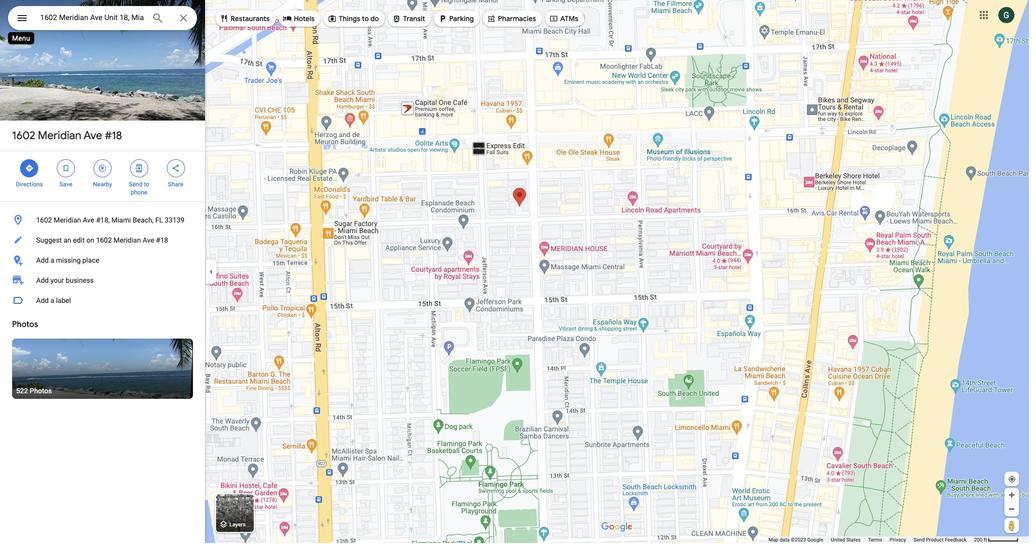 Task type: locate. For each thing, give the bounding box(es) containing it.
 pharmacies
[[487, 13, 536, 24]]

footer inside google maps element
[[769, 537, 974, 543]]

0 vertical spatial add
[[36, 256, 49, 264]]

1602 right on
[[96, 236, 112, 244]]

footer
[[769, 537, 974, 543]]

meridian for #18,
[[54, 216, 81, 224]]

ave down beach,
[[143, 236, 154, 244]]

send for send product feedback
[[914, 537, 925, 543]]


[[98, 163, 107, 174]]

zoom in image
[[1008, 492, 1016, 499]]

1 add from the top
[[36, 256, 49, 264]]

522
[[16, 387, 28, 395]]

 atms
[[549, 13, 578, 24]]

add for add your business
[[36, 276, 49, 284]]

ave inside button
[[83, 216, 94, 224]]

2 vertical spatial 1602
[[96, 236, 112, 244]]

1 vertical spatial to
[[144, 181, 149, 188]]

1602 for 1602 meridian ave #18
[[12, 129, 35, 143]]

a left the missing
[[50, 256, 54, 264]]

#18 down fl
[[156, 236, 168, 244]]

add
[[36, 256, 49, 264], [36, 276, 49, 284], [36, 297, 49, 305]]

add a label button
[[0, 291, 205, 311]]

map
[[769, 537, 779, 543]]

restaurants
[[231, 14, 270, 23]]

add down the suggest
[[36, 256, 49, 264]]

1 horizontal spatial to
[[362, 14, 369, 23]]

1602 Meridian Ave Unit 18, Miami Beach, FL 33139 field
[[8, 6, 197, 30]]

 transit
[[392, 13, 425, 24]]

a for label
[[50, 297, 54, 305]]

footer containing map data ©2023 google
[[769, 537, 974, 543]]

meridian for #18
[[38, 129, 81, 143]]


[[283, 13, 292, 24]]

to left do
[[362, 14, 369, 23]]

0 vertical spatial to
[[362, 14, 369, 23]]

fl
[[155, 216, 163, 224]]

a left label
[[50, 297, 54, 305]]

0 horizontal spatial to
[[144, 181, 149, 188]]

suggest
[[36, 236, 62, 244]]

1 vertical spatial ave
[[83, 216, 94, 224]]

send left product
[[914, 537, 925, 543]]

#18,
[[96, 216, 110, 224]]

0 vertical spatial ave
[[84, 129, 102, 143]]

united states
[[831, 537, 861, 543]]

0 vertical spatial photos
[[12, 320, 38, 330]]


[[328, 13, 337, 24]]

1 vertical spatial #18
[[156, 236, 168, 244]]

None field
[[40, 12, 144, 24]]

data
[[780, 537, 790, 543]]

©2023
[[791, 537, 806, 543]]

1602 up 
[[12, 129, 35, 143]]

to inside send to phone
[[144, 181, 149, 188]]

1 vertical spatial add
[[36, 276, 49, 284]]

add for add a missing place
[[36, 256, 49, 264]]

1602
[[12, 129, 35, 143], [36, 216, 52, 224], [96, 236, 112, 244]]

1 a from the top
[[50, 256, 54, 264]]

meridian inside suggest an edit on 1602 meridian ave #18 button
[[114, 236, 141, 244]]

2 vertical spatial add
[[36, 297, 49, 305]]

send
[[129, 181, 142, 188], [914, 537, 925, 543]]

2 a from the top
[[50, 297, 54, 305]]

#18 up the 
[[105, 129, 122, 143]]

add your business link
[[0, 270, 205, 291]]

map data ©2023 google
[[769, 537, 823, 543]]

photos right 522 in the bottom of the page
[[30, 387, 52, 395]]

0 horizontal spatial #18
[[105, 129, 122, 143]]

meridian inside 1602 meridian ave #18, miami beach, fl 33139 button
[[54, 216, 81, 224]]

2 vertical spatial meridian
[[114, 236, 141, 244]]

ave left "#18," at the left top of the page
[[83, 216, 94, 224]]

#18
[[105, 129, 122, 143], [156, 236, 168, 244]]

2 add from the top
[[36, 276, 49, 284]]

3 add from the top
[[36, 297, 49, 305]]

1602 for 1602 meridian ave #18, miami beach, fl 33139
[[36, 216, 52, 224]]

1602 meridian ave #18 main content
[[0, 0, 205, 543]]

0 vertical spatial meridian
[[38, 129, 81, 143]]

2 vertical spatial ave
[[143, 236, 154, 244]]

meridian up an on the left of the page
[[54, 216, 81, 224]]

1 vertical spatial send
[[914, 537, 925, 543]]

ave up the 
[[84, 129, 102, 143]]

1 horizontal spatial #18
[[156, 236, 168, 244]]

show your location image
[[1008, 475, 1017, 484]]

1 horizontal spatial send
[[914, 537, 925, 543]]

save
[[59, 181, 72, 188]]

actions for 1602 meridian ave #18 region
[[0, 151, 205, 202]]


[[438, 13, 447, 24]]

directions
[[16, 181, 43, 188]]

to inside  things to do
[[362, 14, 369, 23]]

1 vertical spatial meridian
[[54, 216, 81, 224]]

send up phone
[[129, 181, 142, 188]]

share
[[168, 181, 183, 188]]

1 horizontal spatial 1602
[[36, 216, 52, 224]]

0 vertical spatial a
[[50, 256, 54, 264]]

a
[[50, 256, 54, 264], [50, 297, 54, 305]]


[[220, 13, 229, 24]]

meridian up ''
[[38, 129, 81, 143]]

photos
[[12, 320, 38, 330], [30, 387, 52, 395]]

collapse side panel image
[[206, 266, 217, 277]]

meridian down miami
[[114, 236, 141, 244]]

united states button
[[831, 537, 861, 543]]

1602 up the suggest
[[36, 216, 52, 224]]

send inside "button"
[[914, 537, 925, 543]]

layers
[[230, 522, 246, 528]]

0 horizontal spatial 1602
[[12, 129, 35, 143]]

a for missing
[[50, 256, 54, 264]]

terms button
[[868, 537, 882, 543]]

photos down the add a label
[[12, 320, 38, 330]]

add left label
[[36, 297, 49, 305]]

send inside send to phone
[[129, 181, 142, 188]]

0 vertical spatial send
[[129, 181, 142, 188]]

to up phone
[[144, 181, 149, 188]]

#18 inside button
[[156, 236, 168, 244]]

meridian
[[38, 129, 81, 143], [54, 216, 81, 224], [114, 236, 141, 244]]

privacy
[[890, 537, 906, 543]]

add a missing place button
[[0, 250, 205, 270]]

1602 inside 1602 meridian ave #18, miami beach, fl 33139 button
[[36, 216, 52, 224]]

200
[[974, 537, 983, 543]]


[[61, 163, 70, 174]]

united
[[831, 537, 845, 543]]

1 vertical spatial photos
[[30, 387, 52, 395]]

2 horizontal spatial 1602
[[96, 236, 112, 244]]

to
[[362, 14, 369, 23], [144, 181, 149, 188]]

1 vertical spatial a
[[50, 297, 54, 305]]

ave
[[84, 129, 102, 143], [83, 216, 94, 224], [143, 236, 154, 244]]

 search field
[[8, 6, 197, 32]]

hotels
[[294, 14, 315, 23]]

add for add a label
[[36, 297, 49, 305]]

0 horizontal spatial send
[[129, 181, 142, 188]]

1602 meridian ave #18
[[12, 129, 122, 143]]

 button
[[8, 6, 36, 32]]

0 vertical spatial 1602
[[12, 129, 35, 143]]


[[487, 13, 496, 24]]

1 vertical spatial 1602
[[36, 216, 52, 224]]

1602 inside suggest an edit on 1602 meridian ave #18 button
[[96, 236, 112, 244]]

show street view coverage image
[[1005, 518, 1019, 533]]

 restaurants
[[220, 13, 270, 24]]

nearby
[[93, 181, 112, 188]]


[[16, 11, 28, 25]]

add left your
[[36, 276, 49, 284]]



Task type: vqa. For each thing, say whether or not it's contained in the screenshot.


Task type: describe. For each thing, give the bounding box(es) containing it.
an
[[64, 236, 71, 244]]

your
[[50, 276, 64, 284]]

phone
[[131, 189, 147, 196]]

product
[[926, 537, 944, 543]]

1602 meridian ave #18, miami beach, fl 33139 button
[[0, 210, 205, 230]]

terms
[[868, 537, 882, 543]]

send product feedback
[[914, 537, 967, 543]]

missing
[[56, 256, 81, 264]]

 parking
[[438, 13, 474, 24]]

suggest an edit on 1602 meridian ave #18 button
[[0, 230, 205, 250]]

1602 meridian ave #18, miami beach, fl 33139
[[36, 216, 185, 224]]

do
[[371, 14, 379, 23]]

ave for #18,
[[83, 216, 94, 224]]

200 ft
[[974, 537, 987, 543]]

states
[[847, 537, 861, 543]]

parking
[[449, 14, 474, 23]]


[[171, 163, 180, 174]]


[[135, 163, 144, 174]]

none field inside 1602 meridian ave unit 18, miami beach, fl 33139 field
[[40, 12, 144, 24]]

business
[[66, 276, 94, 284]]

google maps element
[[0, 0, 1029, 543]]

google
[[808, 537, 823, 543]]

things
[[339, 14, 360, 23]]

add a missing place
[[36, 256, 99, 264]]

feedback
[[945, 537, 967, 543]]

atms
[[560, 14, 578, 23]]

ave for #18
[[84, 129, 102, 143]]

beach,
[[133, 216, 154, 224]]

photos inside button
[[30, 387, 52, 395]]


[[549, 13, 558, 24]]

label
[[56, 297, 71, 305]]

pharmacies
[[498, 14, 536, 23]]

send for send to phone
[[129, 181, 142, 188]]

add a label
[[36, 297, 71, 305]]

on
[[86, 236, 94, 244]]

miami
[[111, 216, 131, 224]]

transit
[[403, 14, 425, 23]]

send to phone
[[129, 181, 149, 196]]

522 photos button
[[12, 339, 193, 399]]

 hotels
[[283, 13, 315, 24]]

place
[[82, 256, 99, 264]]

33139
[[165, 216, 185, 224]]

suggest an edit on 1602 meridian ave #18
[[36, 236, 168, 244]]

edit
[[73, 236, 85, 244]]

ft
[[984, 537, 987, 543]]


[[392, 13, 401, 24]]

ave inside button
[[143, 236, 154, 244]]

522 photos
[[16, 387, 52, 395]]

privacy button
[[890, 537, 906, 543]]

google account: greg robinson  
(robinsongreg175@gmail.com) image
[[999, 7, 1015, 23]]

0 vertical spatial #18
[[105, 129, 122, 143]]

add your business
[[36, 276, 94, 284]]

zoom out image
[[1008, 506, 1016, 513]]


[[25, 163, 34, 174]]

200 ft button
[[974, 537, 1019, 543]]

 things to do
[[328, 13, 379, 24]]

send product feedback button
[[914, 537, 967, 543]]



